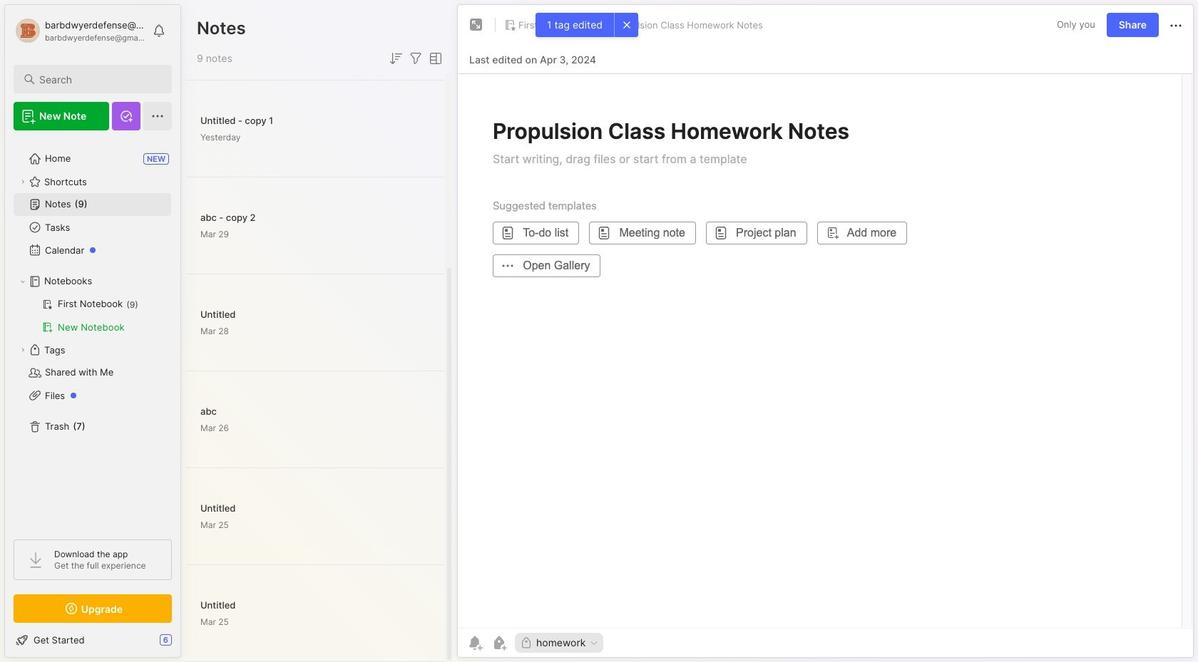 Task type: describe. For each thing, give the bounding box(es) containing it.
Help and Learning task checklist field
[[5, 629, 180, 652]]

Search text field
[[39, 73, 159, 86]]

Account field
[[14, 16, 146, 45]]

Sort options field
[[387, 50, 404, 67]]

none search field inside the main "element"
[[39, 71, 159, 88]]

Note Editor text field
[[458, 73, 1193, 628]]

expand tags image
[[19, 346, 27, 354]]

add tag image
[[491, 635, 508, 652]]



Task type: locate. For each thing, give the bounding box(es) containing it.
main element
[[0, 0, 185, 663]]

group inside tree
[[14, 293, 171, 339]]

add a reminder image
[[466, 635, 484, 652]]

More actions field
[[1168, 16, 1185, 34]]

note window element
[[457, 4, 1194, 662]]

None search field
[[39, 71, 159, 88]]

expand notebooks image
[[19, 277, 27, 286]]

tree inside the main "element"
[[5, 139, 180, 527]]

tree
[[5, 139, 180, 527]]

View options field
[[424, 50, 444, 67]]

add filters image
[[407, 50, 424, 67]]

homework Tag actions field
[[586, 638, 599, 648]]

more actions image
[[1168, 17, 1185, 34]]

expand note image
[[468, 16, 485, 34]]

Add filters field
[[407, 50, 424, 67]]

group
[[14, 293, 171, 339]]



Task type: vqa. For each thing, say whether or not it's contained in the screenshot.
Expand Tags Icon
yes



